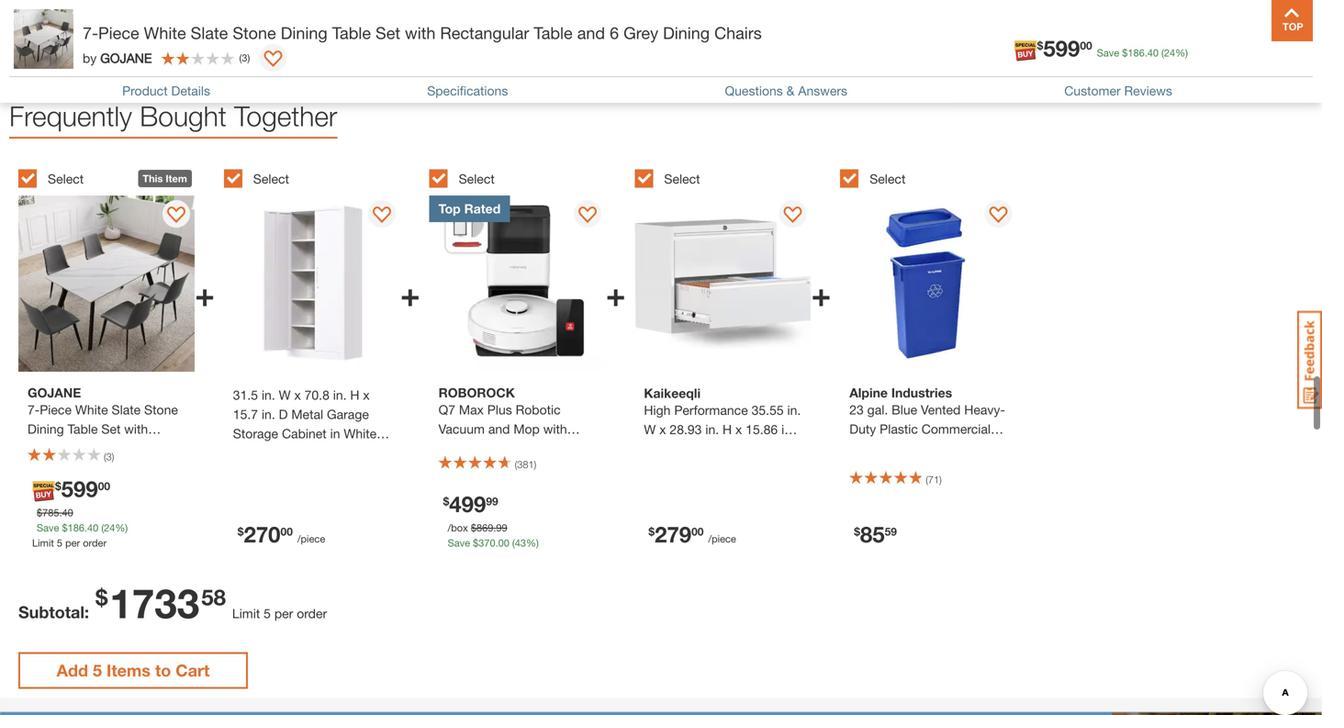 Task type: locate. For each thing, give the bounding box(es) containing it.
0 horizontal spatial limit
[[32, 538, 54, 549]]

1 horizontal spatial save
[[448, 538, 470, 549]]

99 inside /box $ 869 . 99 save $ 370 . 00 ( 43 %)
[[496, 522, 508, 534]]

2 horizontal spatial save
[[1097, 47, 1120, 59]]

0 vertical spatial save
[[1097, 47, 1120, 59]]

2 / 5 group
[[224, 159, 420, 574]]

bin
[[938, 441, 957, 456]]

x
[[294, 388, 301, 403], [363, 388, 370, 403], [660, 422, 666, 437], [736, 422, 742, 437]]

select for 3 / 5 group
[[459, 171, 495, 186]]

1 horizontal spatial %)
[[526, 538, 539, 549]]

1 select from the left
[[48, 171, 84, 186]]

23 gal. blue vented heavy-duty plastic commercial slim recycling bin with drop shot lid image
[[841, 196, 1017, 372]]

1 vertical spatial )
[[534, 459, 537, 471]]

2 horizontal spatial )
[[940, 474, 942, 486]]

0 vertical spatial h
[[350, 388, 360, 403]]

00 inside /box $ 869 . 99 save $ 370 . 00 ( 43 %)
[[498, 538, 510, 549]]

/box $ 869 . 99 save $ 370 . 00 ( 43 %)
[[448, 522, 539, 549]]

0 horizontal spatial table
[[332, 23, 371, 43]]

plastic
[[880, 422, 918, 437]]

1 horizontal spatial dining
[[663, 23, 710, 43]]

per up subtotal:
[[65, 538, 80, 549]]

0 horizontal spatial save
[[37, 522, 59, 534]]

99 right 869 on the left bottom
[[496, 522, 508, 534]]

in down filter, at the bottom of the page
[[513, 499, 523, 514]]

white
[[144, 23, 186, 43], [727, 460, 759, 476], [526, 499, 559, 514]]

display image
[[264, 51, 282, 69], [989, 207, 1008, 225]]

performance
[[674, 403, 748, 418]]

0 vertical spatial d
[[279, 407, 288, 422]]

metal down "70.8"
[[291, 407, 323, 422]]

1 horizontal spatial metal
[[657, 441, 689, 456]]

in down the garage
[[330, 426, 340, 442]]

piece
[[98, 23, 139, 43]]

and left 6
[[577, 23, 605, 43]]

) for alpine industries 23 gal. blue vented heavy- duty plastic commercial slim recycling bin with drop shot lid
[[940, 474, 942, 486]]

0 horizontal spatial white
[[144, 23, 186, 43]]

186 up reviews
[[1128, 47, 1145, 59]]

details
[[171, 83, 210, 98]]

table
[[332, 23, 371, 43], [534, 23, 573, 43]]

save up customer reviews
[[1097, 47, 1120, 59]]

dining right stone on the left top of the page
[[281, 23, 328, 43]]

0 horizontal spatial /piece
[[297, 533, 325, 545]]

washable
[[439, 480, 495, 495]]

1 vertical spatial metal
[[657, 441, 689, 456]]

5 inside $ 785 . 40 save $ 186 . 40 ( 24 %) limit 5 per order
[[57, 538, 62, 549]]

35.55
[[752, 403, 784, 418]]

3 of 3 reviews
[[655, 13, 733, 28]]

0 horizontal spatial and
[[488, 422, 510, 437]]

limit inside subtotal: $ 1733 58 limit 5 per order
[[232, 606, 260, 621]]

) right lid
[[940, 474, 942, 486]]

0 horizontal spatial order
[[83, 538, 107, 549]]

3 down stone on the left top of the page
[[242, 52, 247, 64]]

%)
[[1176, 47, 1188, 59], [115, 522, 128, 534], [526, 538, 539, 549]]

0 horizontal spatial h
[[350, 388, 360, 403]]

1 horizontal spatial order
[[297, 606, 327, 621]]

specifications button
[[427, 83, 508, 98], [427, 83, 508, 98]]

select inside "5 / 5" group
[[870, 171, 906, 186]]

$ 499 99
[[443, 491, 498, 517]]

x down the high
[[660, 422, 666, 437]]

1 vertical spatial set
[[690, 460, 709, 476]]

0 vertical spatial metal
[[291, 407, 323, 422]]

0 vertical spatial in
[[330, 426, 340, 442]]

186 up subtotal:
[[68, 522, 84, 534]]

(
[[1162, 47, 1164, 59], [239, 52, 242, 64], [515, 459, 517, 471], [926, 474, 928, 486], [101, 522, 104, 534], [512, 538, 515, 549]]

1 vertical spatial in
[[713, 460, 723, 476]]

dining right grey
[[663, 23, 710, 43]]

order up subtotal:
[[83, 538, 107, 549]]

0 vertical spatial 99
[[486, 495, 498, 508]]

0 vertical spatial 5
[[57, 538, 62, 549]]

0 vertical spatial per
[[65, 538, 80, 549]]

$
[[1037, 39, 1044, 52], [1122, 47, 1128, 59], [55, 480, 61, 493], [443, 495, 449, 508], [37, 507, 42, 519], [62, 522, 68, 534], [471, 522, 477, 534], [238, 526, 244, 539], [649, 526, 655, 539], [854, 526, 860, 539], [473, 538, 479, 549], [96, 584, 108, 610]]

3 + from the left
[[606, 274, 626, 314]]

subtotal: $ 1733 58 limit 5 per order
[[18, 579, 327, 627]]

0 vertical spatial order
[[83, 538, 107, 549]]

1 horizontal spatial table
[[534, 23, 573, 43]]

blue
[[892, 403, 918, 418]]

1 vertical spatial white
[[727, 460, 759, 476]]

1 horizontal spatial in
[[513, 499, 523, 514]]

599
[[1044, 35, 1080, 61], [61, 476, 98, 502]]

lid
[[912, 460, 929, 476]]

1 vertical spatial d
[[644, 441, 653, 456]]

save
[[1097, 47, 1120, 59], [37, 522, 59, 534], [448, 538, 470, 549]]

+ inside 3 / 5 group
[[606, 274, 626, 314]]

) inside 3 / 5 group
[[534, 459, 537, 471]]

0 horizontal spatial per
[[65, 538, 80, 549]]

0 horizontal spatial 3
[[242, 52, 247, 64]]

599 up $ 785 . 40 save $ 186 . 40 ( 24 %) limit 5 per order at the left bottom of the page
[[61, 476, 98, 502]]

with inside 31.5 in. w x 70.8 in. h x 15.7 in. d metal garage storage cabinet in white, steel cabinet with single handle
[[314, 446, 338, 461]]

5 select from the left
[[870, 171, 906, 186]]

) inside "5 / 5" group
[[940, 474, 942, 486]]

order down $ 270 00 /piece
[[297, 606, 327, 621]]

2 table from the left
[[534, 23, 573, 43]]

.
[[1145, 47, 1148, 59], [59, 507, 62, 519], [84, 522, 87, 534], [493, 522, 496, 534], [496, 538, 498, 549]]

subtotal:
[[18, 602, 89, 622]]

1 horizontal spatial $ 599 00
[[1037, 35, 1093, 61]]

slim
[[850, 441, 875, 456]]

0 vertical spatial $ 599 00
[[1037, 35, 1093, 61]]

$ inside $ 279 00 /piece
[[649, 526, 655, 539]]

dock
[[479, 460, 509, 476]]

) down stone on the left top of the page
[[247, 52, 250, 64]]

1 display image from the left
[[167, 207, 186, 225]]

2 + from the left
[[400, 274, 420, 314]]

$ inside subtotal: $ 1733 58 limit 5 per order
[[96, 584, 108, 610]]

d right 15.7
[[279, 407, 288, 422]]

0 vertical spatial cabinet
[[282, 426, 327, 442]]

with left the single
[[314, 446, 338, 461]]

kaikeeqli
[[644, 386, 701, 401]]

2 vertical spatial in
[[513, 499, 523, 514]]

24 up reviews
[[1164, 47, 1176, 59]]

set inside kaikeeqli high performance 35.55 in. w x 28.93 in. h x 15.86 in. d metal 2-drawers storage cabinet set in white
[[690, 460, 709, 476]]

/piece inside $ 279 00 /piece
[[709, 533, 736, 545]]

1 horizontal spatial d
[[644, 441, 653, 456]]

0 vertical spatial 40
[[1148, 47, 1159, 59]]

0 horizontal spatial metal
[[291, 407, 323, 422]]

limit right 58
[[232, 606, 260, 621]]

1 vertical spatial save
[[37, 522, 59, 534]]

0 horizontal spatial set
[[376, 23, 400, 43]]

h up drawers
[[723, 422, 732, 437]]

( 71 )
[[926, 474, 942, 486]]

per inside subtotal: $ 1733 58 limit 5 per order
[[274, 606, 293, 621]]

3 display image from the left
[[578, 207, 597, 225]]

$ 599 00 inside 1 / 5 group
[[55, 476, 110, 502]]

product
[[122, 83, 168, 98]]

0 horizontal spatial 5
[[57, 538, 62, 549]]

in
[[330, 426, 340, 442], [713, 460, 723, 476], [513, 499, 523, 514]]

add
[[57, 661, 88, 680]]

cabinet
[[282, 426, 327, 442], [266, 446, 310, 461]]

4 select from the left
[[664, 171, 700, 186]]

select inside "4 / 5" group
[[664, 171, 700, 186]]

0 horizontal spatial dining
[[281, 23, 328, 43]]

599 up customer
[[1044, 35, 1080, 61]]

items
[[107, 661, 151, 680]]

0 vertical spatial w
[[279, 388, 291, 403]]

select for "4 / 5" group
[[664, 171, 700, 186]]

with left rectangular
[[405, 23, 436, 43]]

save inside $ 785 . 40 save $ 186 . 40 ( 24 %) limit 5 per order
[[37, 522, 59, 534]]

5 right 58
[[264, 606, 271, 621]]

and
[[577, 23, 605, 43], [488, 422, 510, 437]]

white down drawers
[[727, 460, 759, 476]]

) for roborock q7 max plus robotic vacuum and mop with lidar navigation, auto- empty dock pure, washable filter, multisurface in white
[[534, 459, 537, 471]]

cabinet down "70.8"
[[282, 426, 327, 442]]

with inside alpine industries 23 gal. blue vented heavy- duty plastic commercial slim recycling bin with drop shot lid
[[960, 441, 984, 456]]

limit inside $ 785 . 40 save $ 186 . 40 ( 24 %) limit 5 per order
[[32, 538, 54, 549]]

order
[[83, 538, 107, 549], [297, 606, 327, 621]]

h up the garage
[[350, 388, 360, 403]]

70.8
[[305, 388, 330, 403]]

0 horizontal spatial 40
[[62, 507, 73, 519]]

rated
[[464, 201, 501, 216]]

add 5 items to cart button
[[18, 652, 248, 689]]

d
[[279, 407, 288, 422], [644, 441, 653, 456]]

with inside roborock q7 max plus robotic vacuum and mop with lidar navigation, auto- empty dock pure, washable filter, multisurface in white
[[543, 422, 567, 437]]

$ inside $ 499 99
[[443, 495, 449, 508]]

and down plus
[[488, 422, 510, 437]]

0 vertical spatial 599
[[1044, 35, 1080, 61]]

00 inside $ 279 00 /piece
[[692, 526, 704, 539]]

with up the auto-
[[543, 422, 567, 437]]

2 vertical spatial white
[[526, 499, 559, 514]]

+ inside '2 / 5' "group"
[[400, 274, 420, 314]]

3 right of
[[680, 13, 687, 28]]

in inside roborock q7 max plus robotic vacuum and mop with lidar navigation, auto- empty dock pure, washable filter, multisurface in white
[[513, 499, 523, 514]]

in. right 35.55 at bottom right
[[788, 403, 801, 418]]

per right 58
[[274, 606, 293, 621]]

$ 599 00 up customer
[[1037, 35, 1093, 61]]

$ 599 00 up $ 785 . 40 save $ 186 . 40 ( 24 %) limit 5 per order at the left bottom of the page
[[55, 476, 110, 502]]

+
[[195, 274, 215, 314], [400, 274, 420, 314], [606, 274, 626, 314], [811, 274, 831, 314]]

select inside 3 / 5 group
[[459, 171, 495, 186]]

0 vertical spatial display image
[[264, 51, 282, 69]]

3 left of
[[655, 13, 662, 28]]

select
[[48, 171, 84, 186], [253, 171, 289, 186], [459, 171, 495, 186], [664, 171, 700, 186], [870, 171, 906, 186]]

4 + from the left
[[811, 274, 831, 314]]

) down navigation, at the left bottom of the page
[[534, 459, 537, 471]]

1 /piece from the left
[[297, 533, 325, 545]]

00
[[1080, 39, 1093, 52], [98, 480, 110, 493], [281, 526, 293, 539], [692, 526, 704, 539], [498, 538, 510, 549]]

pure,
[[513, 460, 543, 476]]

q7
[[439, 403, 456, 418]]

%) inside $ 785 . 40 save $ 186 . 40 ( 24 %) limit 5 per order
[[115, 522, 128, 534]]

roborock q7 max plus robotic vacuum and mop with lidar navigation, auto- empty dock pure, washable filter, multisurface in white
[[439, 386, 579, 514]]

metal up cabinet
[[657, 441, 689, 456]]

5 down 785
[[57, 538, 62, 549]]

599 inside 1 / 5 group
[[61, 476, 98, 502]]

1 vertical spatial 24
[[104, 522, 115, 534]]

1 vertical spatial 5
[[264, 606, 271, 621]]

in. down performance
[[706, 422, 719, 437]]

0 horizontal spatial d
[[279, 407, 288, 422]]

0 horizontal spatial display image
[[264, 51, 282, 69]]

filter,
[[498, 480, 529, 495]]

0 vertical spatial limit
[[32, 538, 54, 549]]

display image
[[167, 207, 186, 225], [373, 207, 391, 225], [578, 207, 597, 225], [784, 207, 802, 225]]

5 right add
[[93, 661, 102, 680]]

save down the /box
[[448, 538, 470, 549]]

cabinet down storage
[[266, 446, 310, 461]]

3
[[655, 13, 662, 28], [680, 13, 687, 28], [242, 52, 247, 64]]

w inside 31.5 in. w x 70.8 in. h x 15.7 in. d metal garage storage cabinet in white, steel cabinet with single handle
[[279, 388, 291, 403]]

with right bin
[[960, 441, 984, 456]]

1 horizontal spatial h
[[723, 422, 732, 437]]

0 horizontal spatial )
[[247, 52, 250, 64]]

display image inside 1 / 5 group
[[167, 207, 186, 225]]

save down 785
[[37, 522, 59, 534]]

99 inside $ 499 99
[[486, 495, 498, 508]]

w down the high
[[644, 422, 656, 437]]

7-piece white slate stone dining table set with rectangular table and 6 grey dining chairs
[[83, 23, 762, 43]]

display image inside 3 / 5 group
[[578, 207, 597, 225]]

5
[[57, 538, 62, 549], [264, 606, 271, 621], [93, 661, 102, 680]]

1 horizontal spatial per
[[274, 606, 293, 621]]

alpine industries 23 gal. blue vented heavy- duty plastic commercial slim recycling bin with drop shot lid
[[850, 386, 1005, 476]]

customer reviews
[[1065, 83, 1173, 98]]

shot
[[881, 460, 908, 476]]

select inside 1 / 5 group
[[48, 171, 84, 186]]

1 horizontal spatial set
[[690, 460, 709, 476]]

1 horizontal spatial 599
[[1044, 35, 1080, 61]]

/piece right 279
[[709, 533, 736, 545]]

d up cabinet
[[644, 441, 653, 456]]

0 horizontal spatial 186
[[68, 522, 84, 534]]

2 horizontal spatial in
[[713, 460, 723, 476]]

3 select from the left
[[459, 171, 495, 186]]

0 horizontal spatial 599
[[61, 476, 98, 502]]

vacuum
[[439, 422, 485, 437]]

1 vertical spatial order
[[297, 606, 327, 621]]

0 horizontal spatial %)
[[115, 522, 128, 534]]

1 vertical spatial $ 599 00
[[55, 476, 110, 502]]

/piece inside $ 270 00 /piece
[[297, 533, 325, 545]]

0 vertical spatial and
[[577, 23, 605, 43]]

1 horizontal spatial )
[[534, 459, 537, 471]]

1 + from the left
[[195, 274, 215, 314]]

85
[[860, 521, 885, 548]]

1 vertical spatial per
[[274, 606, 293, 621]]

2 horizontal spatial %)
[[1176, 47, 1188, 59]]

0 horizontal spatial 24
[[104, 522, 115, 534]]

24
[[1164, 47, 1176, 59], [104, 522, 115, 534]]

2 horizontal spatial 5
[[264, 606, 271, 621]]

select inside '2 / 5' "group"
[[253, 171, 289, 186]]

order inside subtotal: $ 1733 58 limit 5 per order
[[297, 606, 327, 621]]

h inside 31.5 in. w x 70.8 in. h x 15.7 in. d metal garage storage cabinet in white, steel cabinet with single handle
[[350, 388, 360, 403]]

1 vertical spatial h
[[723, 422, 732, 437]]

limit down 785
[[32, 538, 54, 549]]

2 horizontal spatial white
[[727, 460, 759, 476]]

1 vertical spatial 99
[[496, 522, 508, 534]]

1 vertical spatial limit
[[232, 606, 260, 621]]

2 /piece from the left
[[709, 533, 736, 545]]

1 vertical spatial 40
[[62, 507, 73, 519]]

1 vertical spatial and
[[488, 422, 510, 437]]

%) inside /box $ 869 . 99 save $ 370 . 00 ( 43 %)
[[526, 538, 539, 549]]

w left "70.8"
[[279, 388, 291, 403]]

2 select from the left
[[253, 171, 289, 186]]

$ 599 00
[[1037, 35, 1093, 61], [55, 476, 110, 502]]

white down filter, at the bottom of the page
[[526, 499, 559, 514]]

0 vertical spatial 24
[[1164, 47, 1176, 59]]

w
[[279, 388, 291, 403], [644, 422, 656, 437]]

metal inside kaikeeqli high performance 35.55 in. w x 28.93 in. h x 15.86 in. d metal 2-drawers storage cabinet set in white
[[657, 441, 689, 456]]

28.93
[[670, 422, 702, 437]]

2 vertical spatial 5
[[93, 661, 102, 680]]

+ inside "4 / 5" group
[[811, 274, 831, 314]]

/piece right 270
[[297, 533, 325, 545]]

metal
[[291, 407, 323, 422], [657, 441, 689, 456]]

2 display image from the left
[[373, 207, 391, 225]]

questions & answers button
[[725, 83, 848, 98], [725, 83, 848, 98]]

of
[[665, 13, 677, 28]]

/box
[[448, 522, 468, 534]]

plus
[[487, 403, 512, 418]]

59
[[885, 526, 897, 539]]

1 vertical spatial w
[[644, 422, 656, 437]]

0 horizontal spatial $ 599 00
[[55, 476, 110, 502]]

in. up the garage
[[333, 388, 347, 403]]

1 horizontal spatial limit
[[232, 606, 260, 621]]

$ 785 . 40 save $ 186 . 40 ( 24 %) limit 5 per order
[[32, 507, 128, 549]]

186 inside $ 785 . 40 save $ 186 . 40 ( 24 %) limit 5 per order
[[68, 522, 84, 534]]

99 up 869 on the left bottom
[[486, 495, 498, 508]]

per inside $ 785 . 40 save $ 186 . 40 ( 24 %) limit 5 per order
[[65, 538, 80, 549]]

1 horizontal spatial /piece
[[709, 533, 736, 545]]

31.5 in. w x 70.8 in. h x 15.7 in. d metal garage storage cabinet in white, steel cabinet with single handle image
[[224, 196, 400, 372]]

2 vertical spatial save
[[448, 538, 470, 549]]

x left "70.8"
[[294, 388, 301, 403]]

0 horizontal spatial w
[[279, 388, 291, 403]]

display image inside "4 / 5" group
[[784, 207, 802, 225]]

2 horizontal spatial 40
[[1148, 47, 1159, 59]]

reviews
[[690, 13, 733, 28]]

per
[[65, 538, 80, 549], [274, 606, 293, 621]]

white left slate
[[144, 23, 186, 43]]

2 vertical spatial )
[[940, 474, 942, 486]]

31.5 in. w x 70.8 in. h x 15.7 in. d metal garage storage cabinet in white, steel cabinet with single handle link
[[233, 386, 391, 480]]

4 display image from the left
[[784, 207, 802, 225]]

grey
[[624, 23, 659, 43]]

24 up 1733
[[104, 522, 115, 534]]

in down drawers
[[713, 460, 723, 476]]



Task type: vqa. For each thing, say whether or not it's contained in the screenshot.
PER in the Subtotal: $ 1733 58 Limit 5 per order
yes



Task type: describe. For each thing, give the bounding box(es) containing it.
0 vertical spatial )
[[247, 52, 250, 64]]

$ 270 00 /piece
[[238, 521, 325, 548]]

( inside "5 / 5" group
[[926, 474, 928, 486]]

product details
[[122, 83, 210, 98]]

top button
[[1272, 0, 1313, 41]]

gal.
[[868, 403, 888, 418]]

2 dining from the left
[[663, 23, 710, 43]]

single
[[341, 446, 377, 461]]

industries
[[892, 386, 953, 401]]

answers
[[798, 83, 848, 98]]

2 horizontal spatial 3
[[680, 13, 687, 28]]

order inside $ 785 . 40 save $ 186 . 40 ( 24 %) limit 5 per order
[[83, 538, 107, 549]]

bought
[[140, 100, 227, 132]]

customer
[[1065, 83, 1121, 98]]

15.7
[[233, 407, 258, 422]]

commercial
[[922, 422, 991, 437]]

in. right 31.5
[[262, 388, 275, 403]]

cabinet
[[644, 460, 687, 476]]

4 / 5 group
[[635, 159, 831, 574]]

0 vertical spatial %)
[[1176, 47, 1188, 59]]

display image inside '2 / 5' "group"
[[373, 207, 391, 225]]

+ for 3 / 5 group
[[606, 274, 626, 314]]

multisurface
[[439, 499, 509, 514]]

/piece for 270
[[297, 533, 325, 545]]

7-
[[83, 23, 98, 43]]

add 5 items to cart
[[57, 661, 210, 680]]

lidar
[[439, 441, 475, 456]]

robotic
[[516, 403, 561, 418]]

in inside kaikeeqli high performance 35.55 in. w x 28.93 in. h x 15.86 in. d metal 2-drawers storage cabinet set in white
[[713, 460, 723, 476]]

roborock
[[439, 386, 515, 401]]

specifications
[[427, 83, 508, 98]]

599 for save
[[61, 476, 98, 502]]

599 for $
[[1044, 35, 1080, 61]]

x up drawers
[[736, 422, 742, 437]]

metal inside 31.5 in. w x 70.8 in. h x 15.7 in. d metal garage storage cabinet in white, steel cabinet with single handle
[[291, 407, 323, 422]]

questions
[[725, 83, 783, 98]]

$ 85 59
[[854, 521, 897, 548]]

1 horizontal spatial display image
[[989, 207, 1008, 225]]

vented
[[921, 403, 961, 418]]

1 horizontal spatial 24
[[1164, 47, 1176, 59]]

0 vertical spatial set
[[376, 23, 400, 43]]

00 inside 1 / 5 group
[[98, 480, 110, 493]]

empty
[[439, 460, 476, 476]]

alpine
[[850, 386, 888, 401]]

58
[[201, 584, 226, 610]]

1 dining from the left
[[281, 23, 328, 43]]

00 inside $ 270 00 /piece
[[281, 526, 293, 539]]

q7 max plus robotic vacuum and mop with lidar navigation, auto-empty dock pure, washable filter, multisurface in white image
[[429, 196, 606, 372]]

1 vertical spatial cabinet
[[266, 446, 310, 461]]

1 horizontal spatial 186
[[1128, 47, 1145, 59]]

2 vertical spatial 40
[[87, 522, 99, 534]]

recycling
[[878, 441, 934, 456]]

381
[[517, 459, 534, 471]]

high
[[644, 403, 671, 418]]

71
[[928, 474, 940, 486]]

1 table from the left
[[332, 23, 371, 43]]

$ 599 00 for $
[[1037, 35, 1093, 61]]

+ for "4 / 5" group
[[811, 274, 831, 314]]

5 inside button
[[93, 661, 102, 680]]

top rated
[[439, 201, 501, 216]]

370
[[479, 538, 496, 549]]

and inside roborock q7 max plus robotic vacuum and mop with lidar navigation, auto- empty dock pure, washable filter, multisurface in white
[[488, 422, 510, 437]]

5 inside subtotal: $ 1733 58 limit 5 per order
[[264, 606, 271, 621]]

select for 1 / 5 group
[[48, 171, 84, 186]]

stone
[[233, 23, 276, 43]]

this item
[[143, 173, 187, 185]]

0 vertical spatial white
[[144, 23, 186, 43]]

by gojane
[[83, 50, 152, 65]]

heavy-
[[964, 403, 1005, 418]]

h inside kaikeeqli high performance 35.55 in. w x 28.93 in. h x 15.86 in. d metal 2-drawers storage cabinet set in white
[[723, 422, 732, 437]]

3 / 5 group
[[429, 159, 626, 574]]

+ inside 1 / 5 group
[[195, 274, 215, 314]]

auto-
[[547, 441, 579, 456]]

slate
[[191, 23, 228, 43]]

( inside $ 785 . 40 save $ 186 . 40 ( 24 %) limit 5 per order
[[101, 522, 104, 534]]

$ inside $ 85 59
[[854, 526, 860, 539]]

in. up storage
[[782, 422, 795, 437]]

storage
[[756, 441, 799, 456]]

499
[[449, 491, 486, 517]]

navigation,
[[479, 441, 544, 456]]

23
[[850, 403, 864, 418]]

cart
[[176, 661, 210, 680]]

save inside /box $ 869 . 99 save $ 370 . 00 ( 43 %)
[[448, 538, 470, 549]]

1 horizontal spatial and
[[577, 23, 605, 43]]

785
[[42, 507, 59, 519]]

869
[[477, 522, 493, 534]]

questions & answers
[[725, 83, 848, 98]]

15.86
[[746, 422, 778, 437]]

feedback link image
[[1298, 310, 1322, 410]]

in. right 15.7
[[262, 407, 275, 422]]

drop
[[850, 460, 878, 476]]

gojane
[[100, 50, 152, 65]]

$ 279 00 /piece
[[649, 521, 736, 548]]

31.5
[[233, 388, 258, 403]]

x up the garage
[[363, 388, 370, 403]]

frequently bought together
[[9, 100, 337, 132]]

&
[[787, 83, 795, 98]]

storage
[[233, 426, 278, 442]]

6
[[610, 23, 619, 43]]

$ 599 00 for save
[[55, 476, 110, 502]]

kaikeeqli high performance 35.55 in. w x 28.93 in. h x 15.86 in. d metal 2-drawers storage cabinet set in white
[[644, 386, 801, 476]]

w inside kaikeeqli high performance 35.55 in. w x 28.93 in. h x 15.86 in. d metal 2-drawers storage cabinet set in white
[[644, 422, 656, 437]]

frequently
[[9, 100, 132, 132]]

select for "5 / 5" group at the right
[[870, 171, 906, 186]]

this
[[143, 173, 163, 185]]

24 inside $ 785 . 40 save $ 186 . 40 ( 24 %) limit 5 per order
[[104, 522, 115, 534]]

item
[[166, 173, 187, 185]]

drawers
[[704, 441, 752, 456]]

( 3 )
[[239, 52, 250, 64]]

1 / 5 group
[[18, 159, 215, 574]]

high performance 35.55 in. w x 28.93 in. h x 15.86 in. d metal 2-drawers storage cabinet set in white image
[[635, 196, 811, 372]]

5 / 5 group
[[841, 159, 1037, 574]]

d inside 31.5 in. w x 70.8 in. h x 15.7 in. d metal garage storage cabinet in white, steel cabinet with single handle
[[279, 407, 288, 422]]

in inside 31.5 in. w x 70.8 in. h x 15.7 in. d metal garage storage cabinet in white, steel cabinet with single handle
[[330, 426, 340, 442]]

white inside roborock q7 max plus robotic vacuum and mop with lidar navigation, auto- empty dock pure, washable filter, multisurface in white
[[526, 499, 559, 514]]

1 horizontal spatial 3
[[655, 13, 662, 28]]

2-
[[692, 441, 704, 456]]

top
[[439, 201, 461, 216]]

save $ 186 . 40 ( 24 %)
[[1097, 47, 1188, 59]]

product image image
[[14, 9, 73, 69]]

270
[[244, 521, 281, 548]]

( inside /box $ 869 . 99 save $ 370 . 00 ( 43 %)
[[512, 538, 515, 549]]

together
[[234, 100, 337, 132]]

rectangular
[[440, 23, 529, 43]]

select for '2 / 5' "group"
[[253, 171, 289, 186]]

duty
[[850, 422, 876, 437]]

white inside kaikeeqli high performance 35.55 in. w x 28.93 in. h x 15.86 in. d metal 2-drawers storage cabinet set in white
[[727, 460, 759, 476]]

/piece for 279
[[709, 533, 736, 545]]

to
[[155, 661, 171, 680]]

+ for '2 / 5' "group"
[[400, 274, 420, 314]]

d inside kaikeeqli high performance 35.55 in. w x 28.93 in. h x 15.86 in. d metal 2-drawers storage cabinet set in white
[[644, 441, 653, 456]]

$ inside $ 270 00 /piece
[[238, 526, 244, 539]]

garage
[[327, 407, 369, 422]]



